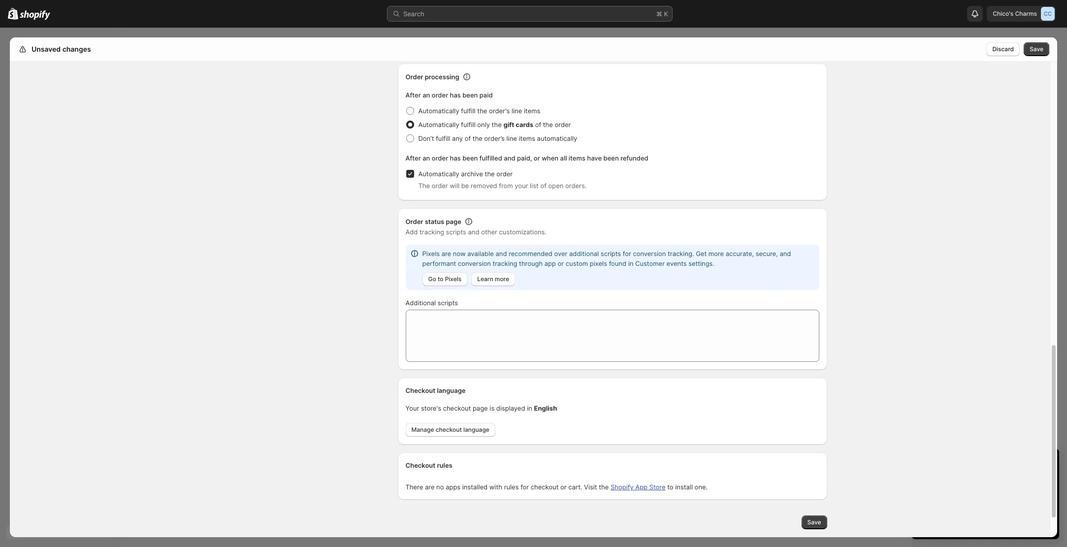 Task type: vqa. For each thing, say whether or not it's contained in the screenshot.
first Automatically from the bottom of the settings dialog
yes



Task type: locate. For each thing, give the bounding box(es) containing it.
one.
[[695, 483, 708, 491]]

0 vertical spatial or
[[534, 154, 540, 162]]

list
[[530, 182, 539, 190]]

line up cards
[[512, 107, 522, 115]]

checkout language
[[406, 387, 466, 395]]

manage
[[412, 426, 434, 434]]

save for save button to the left
[[808, 519, 821, 526]]

0 vertical spatial are
[[442, 250, 451, 258]]

1 vertical spatial checkout
[[406, 462, 436, 469]]

checkout for checkout language
[[406, 387, 436, 395]]

open
[[549, 182, 564, 190]]

0 vertical spatial has
[[450, 91, 461, 99]]

1 vertical spatial save
[[808, 519, 821, 526]]

the down only
[[473, 134, 483, 142]]

automatically for automatically archive the order
[[418, 170, 459, 178]]

fulfill
[[461, 107, 476, 115], [461, 121, 476, 129], [436, 134, 450, 142]]

been
[[463, 91, 478, 99], [463, 154, 478, 162], [604, 154, 619, 162]]

more right get
[[709, 250, 724, 258]]

0 horizontal spatial to
[[438, 275, 444, 283]]

tracking
[[420, 228, 444, 236], [493, 260, 517, 267]]

0 horizontal spatial more
[[495, 275, 509, 283]]

0 horizontal spatial for
[[521, 483, 529, 491]]

0 vertical spatial page
[[446, 218, 462, 226]]

pixels are now available and recommended over additional scripts for conversion tracking. get more accurate, secure, and performant conversion tracking through app or custom pixels found in customer events settings. status
[[406, 245, 819, 290]]

more
[[709, 250, 724, 258], [495, 275, 509, 283]]

line
[[512, 107, 522, 115], [507, 134, 517, 142]]

1 vertical spatial an
[[423, 154, 430, 162]]

1 horizontal spatial rules
[[504, 483, 519, 491]]

1 vertical spatial page
[[473, 404, 488, 412]]

english
[[534, 404, 557, 412]]

to inside "link"
[[438, 275, 444, 283]]

0 vertical spatial in
[[628, 260, 634, 267]]

for right with
[[521, 483, 529, 491]]

0 vertical spatial fulfill
[[461, 107, 476, 115]]

after down don't at the left top
[[406, 154, 421, 162]]

0 vertical spatial more
[[709, 250, 724, 258]]

2 checkout from the top
[[406, 462, 436, 469]]

more right learn
[[495, 275, 509, 283]]

3 automatically from the top
[[418, 170, 459, 178]]

save button
[[1024, 42, 1050, 56], [802, 516, 827, 530]]

pixels down performant
[[445, 275, 462, 283]]

automatically up the
[[418, 170, 459, 178]]

page right status
[[446, 218, 462, 226]]

Additional scripts text field
[[406, 310, 819, 362]]

after for after an order has been paid
[[406, 91, 421, 99]]

are inside the pixels are now available and recommended over additional scripts for conversion tracking. get more accurate, secure, and performant conversion tracking through app or custom pixels found in customer events settings.
[[442, 250, 451, 258]]

language down your store's checkout page is displayed in english
[[464, 426, 490, 434]]

are left "no"
[[425, 483, 435, 491]]

archive
[[461, 170, 483, 178]]

get
[[696, 250, 707, 258]]

been up "archive"
[[463, 154, 478, 162]]

of right list
[[541, 182, 547, 190]]

the up automatically
[[543, 121, 553, 129]]

1 horizontal spatial more
[[709, 250, 724, 258]]

0 vertical spatial line
[[512, 107, 522, 115]]

1 horizontal spatial save
[[1030, 45, 1044, 53]]

of right cards
[[535, 121, 541, 129]]

1 horizontal spatial to
[[668, 483, 674, 491]]

shopify image
[[20, 10, 50, 20]]

now
[[453, 250, 466, 258]]

automatically down after an order has been paid
[[418, 107, 459, 115]]

an
[[423, 91, 430, 99], [423, 154, 430, 162]]

order up automatically
[[555, 121, 571, 129]]

1 an from the top
[[423, 91, 430, 99]]

1 vertical spatial are
[[425, 483, 435, 491]]

1 horizontal spatial conversion
[[633, 250, 666, 258]]

in right the found
[[628, 260, 634, 267]]

checkout left "cart." on the bottom
[[531, 483, 559, 491]]

an for automatically archive the order
[[423, 154, 430, 162]]

in
[[628, 260, 634, 267], [527, 404, 532, 412]]

1 has from the top
[[450, 91, 461, 99]]

rules
[[437, 462, 453, 469], [504, 483, 519, 491]]

0 horizontal spatial pixels
[[422, 250, 440, 258]]

cards
[[516, 121, 533, 129]]

1 horizontal spatial tracking
[[493, 260, 517, 267]]

2 has from the top
[[450, 154, 461, 162]]

dialog
[[1062, 37, 1067, 537]]

in inside the pixels are now available and recommended over additional scripts for conversion tracking. get more accurate, secure, and performant conversion tracking through app or custom pixels found in customer events settings.
[[628, 260, 634, 267]]

0 vertical spatial pixels
[[422, 250, 440, 258]]

tracking inside the pixels are now available and recommended over additional scripts for conversion tracking. get more accurate, secure, and performant conversion tracking through app or custom pixels found in customer events settings.
[[493, 260, 517, 267]]

0 vertical spatial tracking
[[420, 228, 444, 236]]

automatically up don't at the left top
[[418, 121, 459, 129]]

are up performant
[[442, 250, 451, 258]]

1 horizontal spatial save button
[[1024, 42, 1050, 56]]

0 vertical spatial order
[[406, 73, 423, 81]]

1 vertical spatial or
[[558, 260, 564, 267]]

automatically
[[537, 134, 577, 142]]

0 vertical spatial save button
[[1024, 42, 1050, 56]]

0 vertical spatial items
[[524, 107, 541, 115]]

fulfill down after an order has been paid
[[461, 107, 476, 115]]

checkout right manage
[[436, 426, 462, 434]]

manage checkout language
[[412, 426, 490, 434]]

add
[[406, 228, 418, 236]]

after down order processing
[[406, 91, 421, 99]]

line down the gift on the top of the page
[[507, 134, 517, 142]]

scripts
[[446, 228, 466, 236], [601, 250, 621, 258], [438, 299, 458, 307]]

2 an from the top
[[423, 154, 430, 162]]

0 vertical spatial an
[[423, 91, 430, 99]]

checkout up there
[[406, 462, 436, 469]]

learn more link
[[472, 272, 515, 286]]

to right store
[[668, 483, 674, 491]]

1 order from the top
[[406, 73, 423, 81]]

from
[[499, 182, 513, 190]]

customer
[[635, 260, 665, 267]]

tracking down order status page on the left of page
[[420, 228, 444, 236]]

0 vertical spatial after
[[406, 91, 421, 99]]

0 horizontal spatial are
[[425, 483, 435, 491]]

scripts up now at the left top of page
[[446, 228, 466, 236]]

page
[[446, 218, 462, 226], [473, 404, 488, 412]]

1 vertical spatial order
[[406, 218, 423, 226]]

conversion up "customer"
[[633, 250, 666, 258]]

1 vertical spatial automatically
[[418, 121, 459, 129]]

checkout up your
[[406, 387, 436, 395]]

checkout up manage checkout language
[[443, 404, 471, 412]]

language
[[437, 387, 466, 395], [464, 426, 490, 434]]

0 horizontal spatial save
[[808, 519, 821, 526]]

save
[[1030, 45, 1044, 53], [808, 519, 821, 526]]

other
[[481, 228, 498, 236]]

to right go
[[438, 275, 444, 283]]

2 after from the top
[[406, 154, 421, 162]]

for inside the pixels are now available and recommended over additional scripts for conversion tracking. get more accurate, secure, and performant conversion tracking through app or custom pixels found in customer events settings.
[[623, 250, 631, 258]]

of
[[535, 121, 541, 129], [465, 134, 471, 142], [541, 182, 547, 190]]

1 horizontal spatial in
[[628, 260, 634, 267]]

language up store's on the left bottom
[[437, 387, 466, 395]]

for
[[623, 250, 631, 258], [521, 483, 529, 491]]

has up automatically archive the order on the left of page
[[450, 154, 461, 162]]

1 automatically from the top
[[418, 107, 459, 115]]

1 vertical spatial tracking
[[493, 260, 517, 267]]

items up cards
[[524, 107, 541, 115]]

1 horizontal spatial for
[[623, 250, 631, 258]]

and right available
[[496, 250, 507, 258]]

customizations.
[[499, 228, 547, 236]]

been for fulfilled
[[463, 154, 478, 162]]

2 vertical spatial or
[[561, 483, 567, 491]]

of right the "any"
[[465, 134, 471, 142]]

2 vertical spatial fulfill
[[436, 134, 450, 142]]

search
[[403, 10, 425, 18]]

0 horizontal spatial tracking
[[420, 228, 444, 236]]

pixels up performant
[[422, 250, 440, 258]]

items down cards
[[519, 134, 535, 142]]

1 vertical spatial fulfill
[[461, 121, 476, 129]]

displayed
[[496, 404, 525, 412]]

are for pixels
[[442, 250, 451, 258]]

chico's charms image
[[1041, 7, 1055, 21]]

2 order from the top
[[406, 218, 423, 226]]

1 vertical spatial more
[[495, 275, 509, 283]]

or
[[534, 154, 540, 162], [558, 260, 564, 267], [561, 483, 567, 491]]

after an order has been fulfilled and paid, or when all items have been refunded
[[406, 154, 649, 162]]

order left processing
[[406, 73, 423, 81]]

and
[[504, 154, 516, 162], [468, 228, 480, 236], [496, 250, 507, 258], [780, 250, 791, 258]]

rules up "no"
[[437, 462, 453, 469]]

unsaved changes
[[32, 45, 91, 53]]

1 vertical spatial in
[[527, 404, 532, 412]]

0 vertical spatial checkout
[[406, 387, 436, 395]]

1 vertical spatial save button
[[802, 516, 827, 530]]

scripts up the found
[[601, 250, 621, 258]]

tracking up learn more
[[493, 260, 517, 267]]

1 vertical spatial scripts
[[601, 250, 621, 258]]

0 horizontal spatial page
[[446, 218, 462, 226]]

conversion down available
[[458, 260, 491, 267]]

rules right with
[[504, 483, 519, 491]]

save for the top save button
[[1030, 45, 1044, 53]]

no
[[437, 483, 444, 491]]

pixels
[[422, 250, 440, 258], [445, 275, 462, 283]]

0 vertical spatial automatically
[[418, 107, 459, 115]]

been left paid
[[463, 91, 478, 99]]

0 horizontal spatial conversion
[[458, 260, 491, 267]]

0 vertical spatial of
[[535, 121, 541, 129]]

the up the removed
[[485, 170, 495, 178]]

after an order has been paid
[[406, 91, 493, 99]]

order for order status page
[[406, 218, 423, 226]]

app
[[636, 483, 648, 491]]

performant
[[422, 260, 456, 267]]

additional
[[406, 299, 436, 307]]

1 vertical spatial pixels
[[445, 275, 462, 283]]

0 vertical spatial scripts
[[446, 228, 466, 236]]

checkout inside manage checkout language link
[[436, 426, 462, 434]]

order up add
[[406, 218, 423, 226]]

an down don't at the left top
[[423, 154, 430, 162]]

or right paid,
[[534, 154, 540, 162]]

available
[[468, 250, 494, 258]]

checkout
[[443, 404, 471, 412], [436, 426, 462, 434], [531, 483, 559, 491]]

fulfill left the "any"
[[436, 134, 450, 142]]

1 horizontal spatial are
[[442, 250, 451, 258]]

0 vertical spatial save
[[1030, 45, 1044, 53]]

items right all at the right top
[[569, 154, 586, 162]]

0 horizontal spatial rules
[[437, 462, 453, 469]]

1 horizontal spatial pixels
[[445, 275, 462, 283]]

order's
[[485, 134, 505, 142]]

and left paid,
[[504, 154, 516, 162]]

settings.
[[689, 260, 715, 267]]

scripts inside the pixels are now available and recommended over additional scripts for conversion tracking. get more accurate, secure, and performant conversion tracking through app or custom pixels found in customer events settings.
[[601, 250, 621, 258]]

page left the is
[[473, 404, 488, 412]]

automatically
[[418, 107, 459, 115], [418, 121, 459, 129], [418, 170, 459, 178]]

0 vertical spatial for
[[623, 250, 631, 258]]

fulfill for the
[[461, 107, 476, 115]]

fulfill left only
[[461, 121, 476, 129]]

has
[[450, 91, 461, 99], [450, 154, 461, 162]]

has down processing
[[450, 91, 461, 99]]

0 vertical spatial conversion
[[633, 250, 666, 258]]

1 checkout from the top
[[406, 387, 436, 395]]

after for after an order has been fulfilled and paid, or when all items have been refunded
[[406, 154, 421, 162]]

in left the english
[[527, 404, 532, 412]]

fulfill for any
[[436, 134, 450, 142]]

scripts down go to pixels "link"
[[438, 299, 458, 307]]

1 vertical spatial after
[[406, 154, 421, 162]]

for up the found
[[623, 250, 631, 258]]

an down order processing
[[423, 91, 430, 99]]

2 automatically from the top
[[418, 121, 459, 129]]

or down over
[[558, 260, 564, 267]]

order left will
[[432, 182, 448, 190]]

2 vertical spatial checkout
[[531, 483, 559, 491]]

2 vertical spatial automatically
[[418, 170, 459, 178]]

1 after from the top
[[406, 91, 421, 99]]

be
[[461, 182, 469, 190]]

1 vertical spatial has
[[450, 154, 461, 162]]

order
[[432, 91, 448, 99], [555, 121, 571, 129], [432, 154, 448, 162], [497, 170, 513, 178], [432, 182, 448, 190]]

1 vertical spatial checkout
[[436, 426, 462, 434]]

or left "cart." on the bottom
[[561, 483, 567, 491]]

discard button
[[987, 42, 1020, 56]]

0 vertical spatial to
[[438, 275, 444, 283]]

shopify image
[[8, 8, 18, 20]]



Task type: describe. For each thing, give the bounding box(es) containing it.
charms
[[1016, 10, 1037, 17]]

0 horizontal spatial in
[[527, 404, 532, 412]]

2 vertical spatial of
[[541, 182, 547, 190]]

pixels inside "link"
[[445, 275, 462, 283]]

unsaved
[[32, 45, 61, 53]]

cart.
[[569, 483, 582, 491]]

an for automatically fulfill the order's line items
[[423, 91, 430, 99]]

learn
[[477, 275, 493, 283]]

settings
[[30, 45, 57, 53]]

0 horizontal spatial save button
[[802, 516, 827, 530]]

has for fulfill
[[450, 91, 461, 99]]

pixels are now available and recommended over additional scripts for conversion tracking. get more accurate, secure, and performant conversion tracking through app or custom pixels found in customer events settings.
[[422, 250, 791, 267]]

through
[[519, 260, 543, 267]]

and left other
[[468, 228, 480, 236]]

1 vertical spatial line
[[507, 134, 517, 142]]

over
[[554, 250, 568, 258]]

processing
[[425, 73, 459, 81]]

1 vertical spatial of
[[465, 134, 471, 142]]

the
[[418, 182, 430, 190]]

0 vertical spatial rules
[[437, 462, 453, 469]]

found
[[609, 260, 627, 267]]

when
[[542, 154, 559, 162]]

been right have
[[604, 154, 619, 162]]

there are no apps installed with rules for checkout or cart. visit the shopify app store to install one.
[[406, 483, 708, 491]]

automatically fulfill only the gift cards of the order
[[418, 121, 571, 129]]

visit
[[584, 483, 597, 491]]

shopify
[[611, 483, 634, 491]]

more inside the pixels are now available and recommended over additional scripts for conversion tracking. get more accurate, secure, and performant conversion tracking through app or custom pixels found in customer events settings.
[[709, 250, 724, 258]]

1 vertical spatial rules
[[504, 483, 519, 491]]

tracking.
[[668, 250, 694, 258]]

⌘
[[657, 10, 662, 18]]

custom
[[566, 260, 588, 267]]

go to pixels
[[428, 275, 462, 283]]

automatically archive the order
[[418, 170, 513, 178]]

automatically for automatically fulfill the order's line items
[[418, 107, 459, 115]]

chico's charms
[[993, 10, 1037, 17]]

refunded
[[621, 154, 649, 162]]

been for paid
[[463, 91, 478, 99]]

1 vertical spatial for
[[521, 483, 529, 491]]

the order will be removed from your list of open orders.
[[418, 182, 587, 190]]

and right secure,
[[780, 250, 791, 258]]

fulfill for only
[[461, 121, 476, 129]]

automatically fulfill the order's line items
[[418, 107, 541, 115]]

or inside the pixels are now available and recommended over additional scripts for conversion tracking. get more accurate, secure, and performant conversion tracking through app or custom pixels found in customer events settings.
[[558, 260, 564, 267]]

store
[[650, 483, 666, 491]]

your
[[515, 182, 528, 190]]

removed
[[471, 182, 497, 190]]

pixels inside the pixels are now available and recommended over additional scripts for conversion tracking. get more accurate, secure, and performant conversion tracking through app or custom pixels found in customer events settings.
[[422, 250, 440, 258]]

orders.
[[566, 182, 587, 190]]

with
[[490, 483, 502, 491]]

has for archive
[[450, 154, 461, 162]]

pixels
[[590, 260, 607, 267]]

discard
[[993, 45, 1014, 53]]

1 horizontal spatial page
[[473, 404, 488, 412]]

chico's
[[993, 10, 1014, 17]]

secure,
[[756, 250, 778, 258]]

will
[[450, 182, 460, 190]]

only
[[477, 121, 490, 129]]

gift
[[504, 121, 514, 129]]

0 vertical spatial language
[[437, 387, 466, 395]]

your store's checkout page is displayed in english
[[406, 404, 557, 412]]

paid
[[480, 91, 493, 99]]

install
[[675, 483, 693, 491]]

settings dialog
[[10, 0, 1058, 537]]

there
[[406, 483, 423, 491]]

accurate,
[[726, 250, 754, 258]]

fulfilled
[[480, 154, 502, 162]]

apps
[[446, 483, 461, 491]]

paid,
[[517, 154, 532, 162]]

app
[[545, 260, 556, 267]]

learn more
[[477, 275, 509, 283]]

the up only
[[477, 107, 487, 115]]

order status page
[[406, 218, 462, 226]]

0 vertical spatial checkout
[[443, 404, 471, 412]]

2 vertical spatial items
[[569, 154, 586, 162]]

1 vertical spatial conversion
[[458, 260, 491, 267]]

order processing
[[406, 73, 459, 81]]

1 vertical spatial language
[[464, 426, 490, 434]]

additional scripts
[[406, 299, 458, 307]]

installed
[[462, 483, 488, 491]]

the right the visit
[[599, 483, 609, 491]]

all
[[560, 154, 567, 162]]

order for order processing
[[406, 73, 423, 81]]

checkout for checkout rules
[[406, 462, 436, 469]]

add tracking scripts and other customizations.
[[406, 228, 547, 236]]

are for there
[[425, 483, 435, 491]]

1 vertical spatial items
[[519, 134, 535, 142]]

shopify app store link
[[611, 483, 666, 491]]

1 vertical spatial to
[[668, 483, 674, 491]]

status
[[425, 218, 444, 226]]

don't
[[418, 134, 434, 142]]

go
[[428, 275, 436, 283]]

manage checkout language link
[[406, 423, 496, 437]]

k
[[664, 10, 668, 18]]

go to pixels link
[[422, 272, 468, 286]]

the left the gift on the top of the page
[[492, 121, 502, 129]]

any
[[452, 134, 463, 142]]

order's
[[489, 107, 510, 115]]

order down processing
[[432, 91, 448, 99]]

recommended
[[509, 250, 553, 258]]

additional
[[569, 250, 599, 258]]

automatically for automatically fulfill only the gift cards of the order
[[418, 121, 459, 129]]

2 vertical spatial scripts
[[438, 299, 458, 307]]

order down don't at the left top
[[432, 154, 448, 162]]

have
[[587, 154, 602, 162]]

store's
[[421, 404, 441, 412]]

⌘ k
[[657, 10, 668, 18]]

order up from
[[497, 170, 513, 178]]

your trial just started element
[[912, 474, 1060, 539]]

changes
[[62, 45, 91, 53]]

checkout rules
[[406, 462, 453, 469]]

your
[[406, 404, 419, 412]]



